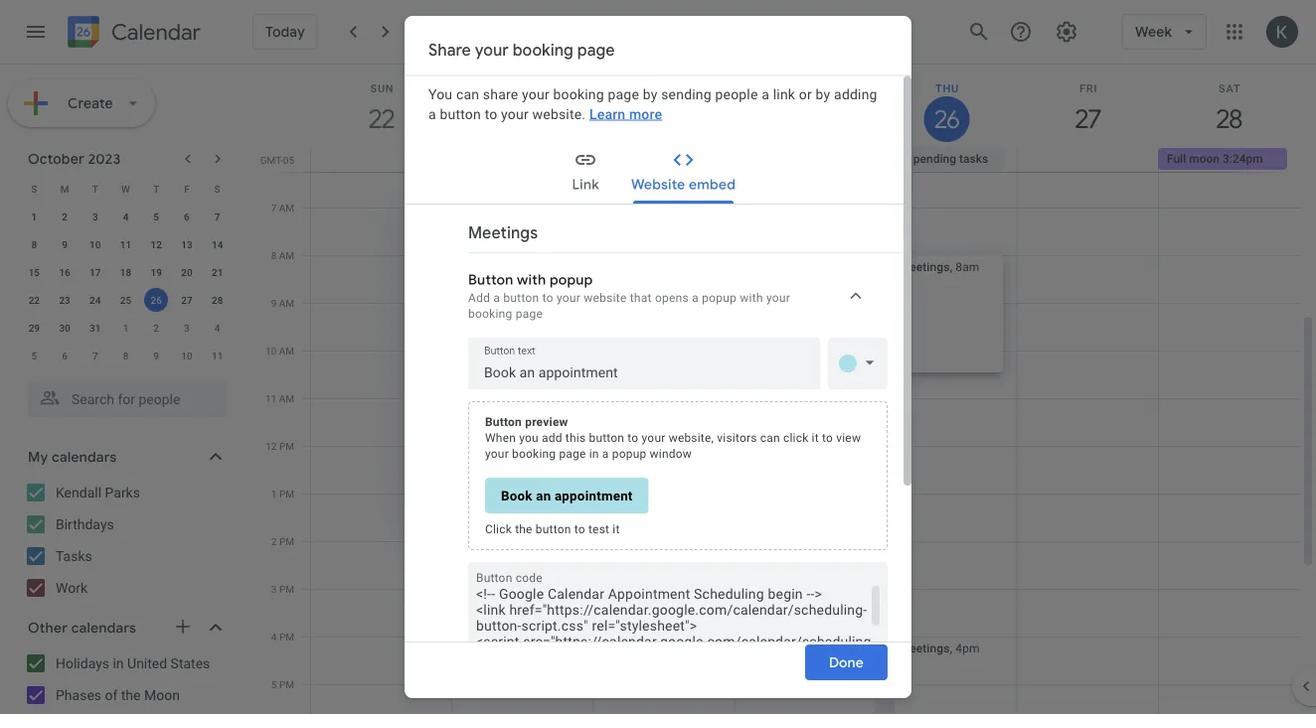 Task type: locate. For each thing, give the bounding box(es) containing it.
0 vertical spatial popup
[[550, 271, 593, 288]]

booking inside kendall parks busy times on this calendar are unavailable for booking
[[739, 482, 781, 496]]

november 5 element
[[22, 344, 46, 368]]

open
[[527, 338, 564, 356]]

booking up the website.
[[553, 85, 604, 102]]

name
[[516, 432, 545, 446], [580, 432, 610, 446]]

1 for 1 pm
[[271, 488, 277, 500]]

0 horizontal spatial 2023
[[88, 150, 121, 168]]

0 vertical spatial appointment
[[673, 152, 740, 166]]

11 for 11 element
[[120, 239, 131, 251]]

parks up on
[[538, 461, 574, 478]]

2 name from the left
[[580, 432, 610, 446]]

done
[[829, 654, 864, 672]]

1 vertical spatial 3
[[184, 322, 190, 334]]

1 vertical spatial with
[[740, 291, 763, 305]]

am up 9 am
[[279, 250, 294, 261]]

0 horizontal spatial kendall
[[56, 485, 101, 501]]

button inside button with popup add a button to your website that opens a popup with your booking page
[[468, 271, 513, 288]]

can
[[456, 85, 479, 102], [760, 431, 780, 445]]

page inside button preview when you add this button to your website, visitors can click it to view your booking page in a popup window
[[559, 447, 586, 461]]

meetings inside share your booking page dialog
[[468, 222, 538, 242]]

1 t from the left
[[92, 183, 98, 195]]

0 horizontal spatial 12
[[151, 239, 162, 251]]

page right 45
[[516, 307, 543, 321]]

2 horizontal spatial 7
[[271, 202, 277, 214]]

3 pm from the top
[[279, 536, 294, 548]]

october 2023 up m
[[28, 150, 121, 168]]

3 up 10 element
[[92, 211, 98, 223]]

schedule appointment button
[[593, 148, 740, 170]]

calendars
[[52, 449, 117, 466], [71, 620, 136, 637]]

1 vertical spatial can
[[760, 431, 780, 445]]

pending
[[913, 152, 956, 166]]

am up 12 pm
[[279, 393, 294, 405]]

the right click
[[515, 522, 532, 536]]

booking right the for
[[739, 482, 781, 496]]

this for preview
[[565, 431, 586, 445]]

10 inside grid
[[265, 345, 277, 357]]

button right last
[[589, 431, 624, 445]]

pm up 2 pm on the bottom
[[279, 488, 294, 500]]

11 down 10 am
[[265, 393, 277, 405]]

page up pages
[[624, 338, 657, 356]]

11 for november 11 element
[[212, 350, 223, 362]]

0 vertical spatial the
[[515, 522, 532, 536]]

popup down "email"
[[612, 447, 647, 461]]

book
[[501, 488, 533, 504]]

0 horizontal spatial ·
[[548, 432, 552, 446]]

to left address
[[628, 431, 639, 445]]

this for parks
[[567, 482, 586, 496]]

it right test
[[613, 522, 620, 536]]

8 up 15 element
[[31, 239, 37, 251]]

am for 7 am
[[279, 202, 294, 214]]

to inside button with popup add a button to your website that opens a popup with your booking page
[[542, 291, 553, 305]]

0 horizontal spatial 11
[[120, 239, 131, 251]]

12 for 12
[[151, 239, 162, 251]]

26 cell
[[141, 286, 172, 314]]

1 am from the top
[[279, 202, 294, 214]]

october up m
[[28, 150, 84, 168]]

row group
[[19, 203, 233, 370]]

18 element
[[114, 260, 138, 284]]

0 vertical spatial 6
[[184, 211, 190, 223]]

0 horizontal spatial in
[[113, 656, 124, 672]]

button inside button preview when you add this button to your website, visitors can click it to view your booking page in a popup window
[[485, 415, 522, 429]]

booking
[[513, 40, 574, 60], [553, 85, 604, 102], [468, 307, 512, 321], [567, 338, 621, 356], [570, 372, 624, 390], [512, 447, 556, 461], [739, 482, 781, 496]]

1 horizontal spatial 12
[[266, 440, 277, 452]]

1 horizontal spatial name
[[580, 432, 610, 446]]

6 pm from the top
[[279, 679, 294, 691]]

2 horizontal spatial 4
[[271, 631, 277, 643]]

3 am from the top
[[279, 297, 294, 309]]

0 horizontal spatial name
[[516, 432, 545, 446]]

a down you
[[428, 105, 436, 122]]

9
[[62, 239, 68, 251], [271, 297, 277, 309], [153, 350, 159, 362]]

12 inside october 2023 grid
[[151, 239, 162, 251]]

with up min at the left top of page
[[517, 271, 546, 288]]

7 for november 7 element
[[92, 350, 98, 362]]

2 pm from the top
[[279, 488, 294, 500]]

11 up the 18
[[120, 239, 131, 251]]

appointment inside button
[[555, 488, 633, 504]]

0 vertical spatial october 2023
[[421, 18, 559, 46]]

s right "f"
[[214, 183, 220, 195]]

4 inside "november 4" element
[[215, 322, 220, 334]]

pm up 3 pm
[[279, 536, 294, 548]]

24 element
[[83, 288, 107, 312]]

1 vertical spatial 4
[[215, 322, 220, 334]]

1 horizontal spatial ·
[[613, 432, 616, 446]]

schedule
[[642, 247, 703, 259]]

5 pm from the top
[[279, 631, 294, 643]]

7 down gmt-
[[271, 202, 277, 214]]

booking up see all your booking pages link
[[567, 338, 621, 356]]

0 vertical spatial kendall
[[489, 461, 535, 478]]

0 vertical spatial 12
[[151, 239, 162, 251]]

4pm
[[956, 642, 980, 656]]

0 vertical spatial with
[[517, 271, 546, 288]]

you
[[428, 85, 453, 102]]

click
[[485, 522, 512, 536]]

cell left full
[[1017, 148, 1158, 172]]

5
[[153, 211, 159, 223], [31, 350, 37, 362], [271, 679, 277, 691]]

s left m
[[31, 183, 37, 195]]

, left "9am"
[[526, 308, 529, 322]]

opens
[[655, 291, 689, 305]]

2 by from the left
[[816, 85, 830, 102]]

26, today element
[[144, 288, 168, 312]]

test
[[588, 522, 610, 536]]

18
[[120, 266, 131, 278]]

1 pm from the top
[[279, 440, 294, 452]]

1 horizontal spatial 1
[[123, 322, 129, 334]]

3:24pm
[[1223, 152, 1263, 166]]

done button
[[805, 645, 888, 681]]

can left the click
[[760, 431, 780, 445]]

1 vertical spatial 11
[[212, 350, 223, 362]]

2 horizontal spatial 10
[[265, 345, 277, 357]]

a right add
[[493, 291, 500, 305]]

row down november 1 element
[[19, 342, 233, 370]]

button left code
[[476, 571, 512, 585]]

to
[[485, 105, 498, 122], [542, 291, 553, 305], [628, 431, 639, 445], [822, 431, 833, 445], [574, 522, 585, 536]]

29
[[28, 322, 40, 334]]

share
[[483, 85, 518, 102]]

meetings , 8am
[[899, 260, 980, 274]]

email
[[619, 432, 649, 446]]

pm for 5 pm
[[279, 679, 294, 691]]

6
[[184, 211, 190, 223], [62, 350, 68, 362]]

page up learn
[[577, 40, 615, 60]]

2 vertical spatial 5
[[271, 679, 277, 691]]

kendall up busy
[[489, 461, 535, 478]]

10
[[90, 239, 101, 251], [265, 345, 277, 357], [181, 350, 192, 362]]

1 horizontal spatial 3
[[184, 322, 190, 334]]

booking down you
[[512, 447, 556, 461]]

1 horizontal spatial parks
[[538, 461, 574, 478]]

parks inside my calendars list
[[105, 485, 140, 501]]

2 s from the left
[[214, 183, 220, 195]]

cell down the website.
[[452, 148, 593, 172]]

1 vertical spatial appointment
[[554, 247, 639, 259]]

4 up november 11 element
[[215, 322, 220, 334]]

calendars for my calendars
[[52, 449, 117, 466]]

phases of the moon
[[56, 687, 180, 704]]

30 element
[[53, 316, 77, 340]]

23
[[59, 294, 70, 306]]

button code
[[476, 571, 542, 585]]

meetings up pages
[[617, 355, 667, 369]]

0 vertical spatial october
[[421, 18, 505, 46]]

None text field
[[484, 359, 804, 386]]

book an appointment
[[501, 488, 633, 504]]

4 pm from the top
[[279, 584, 294, 595]]

1 horizontal spatial 10
[[181, 350, 192, 362]]

meetings button
[[592, 350, 721, 494]]

0 vertical spatial parks
[[538, 461, 574, 478]]

, for meetings , 9am
[[526, 308, 529, 322]]

1 vertical spatial 1
[[123, 322, 129, 334]]

1 vertical spatial calendars
[[71, 620, 136, 637]]

0 vertical spatial button
[[468, 271, 513, 288]]

1 vertical spatial parks
[[105, 485, 140, 501]]

in inside button preview when you add this button to your website, visitors can click it to view your booking page in a popup window
[[589, 447, 599, 461]]

3 inside 'november 3' element
[[184, 322, 190, 334]]

see
[[489, 372, 514, 390]]

buy cat food , 2pm
[[782, 546, 880, 560]]

other
[[28, 620, 68, 637]]

3 up 4 pm
[[271, 584, 277, 595]]

gmt-
[[260, 154, 283, 166]]

appointment up test
[[555, 488, 633, 504]]

a down "booking form first name · last name · email address"
[[602, 447, 609, 461]]

, left 8am
[[950, 260, 953, 274]]

parks for kendall parks busy times on this calendar are unavailable for booking
[[538, 461, 574, 478]]

calendar element
[[64, 12, 201, 56]]

button for button with popup
[[468, 271, 513, 288]]

states
[[171, 656, 210, 672]]

9 down november 2 element
[[153, 350, 159, 362]]

2 horizontal spatial 8
[[271, 250, 277, 261]]

to up "9am"
[[542, 291, 553, 305]]

0 horizontal spatial t
[[92, 183, 98, 195]]

0 horizontal spatial parks
[[105, 485, 140, 501]]

8 down the 7 am
[[271, 250, 277, 261]]

appointment right the schedule
[[673, 152, 740, 166]]

kendall
[[489, 461, 535, 478], [56, 485, 101, 501]]

2 up 3 pm
[[271, 536, 277, 548]]

2 inside november 2 element
[[153, 322, 159, 334]]

2 vertical spatial 11
[[265, 393, 277, 405]]

1 horizontal spatial 8
[[123, 350, 129, 362]]

pm for 1 pm
[[279, 488, 294, 500]]

november 11 element
[[205, 344, 229, 368]]

see all your booking pages
[[489, 372, 668, 390]]

3 pm
[[271, 584, 294, 595]]

10 up 11 am
[[265, 345, 277, 357]]

this
[[565, 431, 586, 445], [567, 482, 586, 496]]

october
[[421, 18, 505, 46], [28, 150, 84, 168]]

the right of
[[121, 687, 141, 704]]

0 horizontal spatial 3
[[92, 211, 98, 223]]

to down share
[[485, 105, 498, 122]]

6 down "f"
[[184, 211, 190, 223]]

1 horizontal spatial october
[[421, 18, 505, 46]]

appointment for bookable
[[554, 247, 639, 259]]

1 horizontal spatial 4
[[215, 322, 220, 334]]

other calendars list
[[4, 648, 247, 715]]

1 vertical spatial in
[[113, 656, 124, 672]]

am down 8 am
[[279, 297, 294, 309]]

it right the click
[[812, 431, 819, 445]]

10 element
[[83, 233, 107, 256]]

1 horizontal spatial s
[[214, 183, 220, 195]]

button down you
[[440, 105, 481, 122]]

2 vertical spatial appointment
[[555, 488, 633, 504]]

october 2023
[[421, 18, 559, 46], [28, 150, 121, 168]]

t right m
[[92, 183, 98, 195]]

· left last
[[548, 432, 552, 446]]

15
[[28, 266, 40, 278]]

cell
[[311, 148, 452, 172], [452, 148, 593, 172], [735, 148, 876, 172], [1017, 148, 1158, 172]]

2 horizontal spatial 11
[[265, 393, 277, 405]]

appointment
[[673, 152, 740, 166], [554, 247, 639, 259], [555, 488, 633, 504]]

it
[[812, 431, 819, 445], [613, 522, 620, 536]]

website,
[[669, 431, 714, 445]]

0 horizontal spatial the
[[121, 687, 141, 704]]

row containing 1
[[19, 203, 233, 231]]

2 vertical spatial 9
[[153, 350, 159, 362]]

1 horizontal spatial in
[[589, 447, 599, 461]]

a inside button preview when you add this button to your website, visitors can click it to view your booking page in a popup window
[[602, 447, 609, 461]]

share your booking page dialog
[[405, 16, 912, 715]]

1 horizontal spatial 11
[[212, 350, 223, 362]]

grid
[[254, 65, 1316, 715]]

7 for 7 am
[[271, 202, 277, 214]]

0 horizontal spatial by
[[643, 85, 658, 102]]

pm
[[279, 440, 294, 452], [279, 488, 294, 500], [279, 536, 294, 548], [279, 584, 294, 595], [279, 631, 294, 643], [279, 679, 294, 691]]

calendars inside dropdown button
[[71, 620, 136, 637]]

parks inside kendall parks busy times on this calendar are unavailable for booking
[[538, 461, 574, 478]]

11 for 11 am
[[265, 393, 277, 405]]

2 left pending
[[904, 152, 910, 166]]

am down "05"
[[279, 202, 294, 214]]

united
[[127, 656, 167, 672]]

this inside kendall parks busy times on this calendar are unavailable for booking
[[567, 482, 586, 496]]

popup inside button preview when you add this button to your website, visitors can click it to view your booking page in a popup window
[[612, 447, 647, 461]]

october 2023 up share
[[421, 18, 559, 46]]

1 horizontal spatial the
[[515, 522, 532, 536]]

8 am
[[271, 250, 294, 261]]

page down last
[[559, 447, 586, 461]]

22
[[28, 294, 40, 306]]

6 down 30 element
[[62, 350, 68, 362]]

, left 4pm
[[950, 642, 953, 656]]

appointment inside button
[[673, 152, 740, 166]]

0 horizontal spatial 6
[[62, 350, 68, 362]]

4 am from the top
[[279, 345, 294, 357]]

you can share your booking page by sending people a link or by adding a button to your website.
[[428, 85, 877, 122]]

4 up 11 element
[[123, 211, 129, 223]]

button up add
[[468, 271, 513, 288]]

0 horizontal spatial 10
[[90, 239, 101, 251]]

2 vertical spatial popup
[[612, 447, 647, 461]]

0 horizontal spatial 8
[[31, 239, 37, 251]]

row down 18 element
[[19, 286, 233, 314]]

None search field
[[0, 374, 247, 418]]

in down "booking form first name · last name · email address"
[[589, 447, 599, 461]]

t
[[92, 183, 98, 195], [153, 183, 159, 195]]

0 vertical spatial 5
[[153, 211, 159, 223]]

with right opens
[[740, 291, 763, 305]]

0 vertical spatial this
[[565, 431, 586, 445]]

1 vertical spatial it
[[613, 522, 620, 536]]

this right add
[[565, 431, 586, 445]]

row group containing 1
[[19, 203, 233, 370]]

16 element
[[53, 260, 77, 284]]

appointment up website
[[554, 247, 639, 259]]

1 up november 8 element
[[123, 322, 129, 334]]

preview
[[525, 415, 568, 429]]

1 horizontal spatial kendall
[[489, 461, 535, 478]]

november 4 element
[[205, 316, 229, 340]]

1 horizontal spatial with
[[740, 291, 763, 305]]

2pm
[[856, 546, 880, 560]]

w
[[121, 183, 130, 195]]

, left 2pm
[[850, 546, 853, 560]]

· left "email"
[[613, 432, 616, 446]]

0 vertical spatial in
[[589, 447, 599, 461]]

21 element
[[205, 260, 229, 284]]

row up 25 element at the top
[[19, 258, 233, 286]]

5 am from the top
[[279, 393, 294, 405]]

can inside you can share your booking page by sending people a link or by adding a button to your website.
[[456, 85, 479, 102]]

parks down my calendars dropdown button
[[105, 485, 140, 501]]

5 up 12 element
[[153, 211, 159, 223]]

my
[[28, 449, 48, 466]]

11
[[120, 239, 131, 251], [212, 350, 223, 362], [265, 393, 277, 405]]

button
[[468, 271, 513, 288], [485, 415, 522, 429], [476, 571, 512, 585]]

1 horizontal spatial t
[[153, 183, 159, 195]]

am for 11 am
[[279, 393, 294, 405]]

that
[[630, 291, 652, 305]]

today button
[[253, 14, 318, 50]]

code
[[516, 571, 542, 585]]

to inside you can share your booking page by sending people a link or by adding a button to your website.
[[485, 105, 498, 122]]

row
[[302, 148, 1316, 172], [19, 175, 233, 203], [19, 203, 233, 231], [19, 231, 233, 258], [19, 258, 233, 286], [19, 286, 233, 314], [19, 314, 233, 342], [19, 342, 233, 370]]

0 horizontal spatial 9
[[62, 239, 68, 251]]

november 6 element
[[53, 344, 77, 368]]

row down or
[[302, 148, 1316, 172]]

kendall inside my calendars list
[[56, 485, 101, 501]]

row up 11 element
[[19, 175, 233, 203]]

november 7 element
[[83, 344, 107, 368]]

row up 18 element
[[19, 231, 233, 258]]

0 vertical spatial it
[[812, 431, 819, 445]]

unavailable
[[658, 482, 718, 496]]

by up more
[[643, 85, 658, 102]]

2 horizontal spatial 9
[[271, 297, 277, 309]]

0 vertical spatial 11
[[120, 239, 131, 251]]

pm up "5 pm"
[[279, 631, 294, 643]]

in inside other calendars list
[[113, 656, 124, 672]]

row down w
[[19, 203, 233, 231]]

button for button preview
[[485, 415, 522, 429]]

address
[[652, 432, 694, 446]]

my calendars list
[[4, 477, 247, 604]]

this inside button preview when you add this button to your website, visitors can click it to view your booking page in a popup window
[[565, 431, 586, 445]]

button with popup add a button to your website that opens a popup with your booking page
[[468, 271, 794, 321]]

0 horizontal spatial can
[[456, 85, 479, 102]]

4 for 4 pm
[[271, 631, 277, 643]]

booking down add
[[468, 307, 512, 321]]

1 vertical spatial 12
[[266, 440, 277, 452]]

times
[[518, 482, 548, 496]]

7 down 31 element
[[92, 350, 98, 362]]

2 inside 2 pending tasks button
[[904, 152, 910, 166]]

1 vertical spatial kendall
[[56, 485, 101, 501]]

1 vertical spatial popup
[[702, 291, 737, 305]]

2 cell from the left
[[452, 148, 593, 172]]

20
[[181, 266, 192, 278]]

0 horizontal spatial 5
[[31, 350, 37, 362]]

page inside button with popup add a button to your website that opens a popup with your booking page
[[516, 307, 543, 321]]

page up learn more link
[[608, 85, 639, 102]]

meetings up min at the left top of page
[[489, 263, 581, 291]]

row containing schedule appointment
[[302, 148, 1316, 172]]

1 horizontal spatial 9
[[153, 350, 159, 362]]

0 vertical spatial calendars
[[52, 449, 117, 466]]

2023 up 10 element
[[88, 150, 121, 168]]

name down the "preview"
[[516, 432, 545, 446]]

meetings left 8am
[[899, 260, 950, 274]]

1 down 12 pm
[[271, 488, 277, 500]]

pm up 1 pm on the left bottom
[[279, 440, 294, 452]]

2 am from the top
[[279, 250, 294, 261]]

1 vertical spatial the
[[121, 687, 141, 704]]

,
[[950, 260, 953, 274], [526, 308, 529, 322], [850, 546, 853, 560], [950, 642, 953, 656]]

share
[[428, 40, 471, 60]]

1 horizontal spatial can
[[760, 431, 780, 445]]

0 horizontal spatial 4
[[123, 211, 129, 223]]

2 for november 2 element
[[153, 322, 159, 334]]

0 horizontal spatial october 2023
[[28, 150, 121, 168]]

popup up appointments
[[550, 271, 593, 288]]

9 up 10 am
[[271, 297, 277, 309]]

2 vertical spatial 1
[[271, 488, 277, 500]]

1 vertical spatial this
[[567, 482, 586, 496]]

2 horizontal spatial 1
[[271, 488, 277, 500]]

4
[[123, 211, 129, 223], [215, 322, 220, 334], [271, 631, 277, 643]]

calendars inside dropdown button
[[52, 449, 117, 466]]

kendall inside kendall parks busy times on this calendar are unavailable for booking
[[489, 461, 535, 478]]

november 2 element
[[144, 316, 168, 340]]

pm down 4 pm
[[279, 679, 294, 691]]

0 vertical spatial 3
[[92, 211, 98, 223]]

1 vertical spatial button
[[485, 415, 522, 429]]

row containing 15
[[19, 258, 233, 286]]

0 horizontal spatial popup
[[550, 271, 593, 288]]

0 horizontal spatial s
[[31, 183, 37, 195]]

row containing s
[[19, 175, 233, 203]]

click the button to test it
[[485, 522, 620, 536]]



Task type: describe. For each thing, give the bounding box(es) containing it.
it inside button preview when you add this button to your website, visitors can click it to view your booking page in a popup window
[[812, 431, 819, 445]]

1 vertical spatial 6
[[62, 350, 68, 362]]

kendall for kendall parks busy times on this calendar are unavailable for booking
[[489, 461, 535, 478]]

7 am
[[271, 202, 294, 214]]

1 horizontal spatial 2023
[[510, 18, 559, 46]]

visitors
[[717, 431, 757, 445]]

learn more
[[589, 105, 662, 122]]

row containing 22
[[19, 286, 233, 314]]

2 for 2 pm
[[271, 536, 277, 548]]

meetings down add
[[475, 308, 526, 322]]

website
[[584, 291, 627, 305]]

9 for 9 am
[[271, 297, 277, 309]]

pages
[[628, 372, 668, 390]]

calendar heading
[[107, 18, 201, 46]]

1 s from the left
[[31, 183, 37, 195]]

05
[[283, 154, 294, 166]]

14 element
[[205, 233, 229, 256]]

13
[[181, 239, 192, 251]]

pm for 2 pm
[[279, 536, 294, 548]]

tasks
[[959, 152, 988, 166]]

17
[[90, 266, 101, 278]]

2 pm
[[271, 536, 294, 548]]

28
[[212, 294, 223, 306]]

for
[[721, 482, 736, 496]]

november 8 element
[[114, 344, 138, 368]]

2 pending tasks
[[904, 152, 988, 166]]

buy
[[782, 546, 802, 560]]

Button code text field
[[476, 586, 880, 670]]

1 horizontal spatial 7
[[215, 211, 220, 223]]

19 element
[[144, 260, 168, 284]]

button inside you can share your booking page by sending people a link or by adding a button to your website.
[[440, 105, 481, 122]]

share your booking page
[[428, 40, 615, 60]]

pm for 3 pm
[[279, 584, 294, 595]]

2 horizontal spatial popup
[[702, 291, 737, 305]]

am for 10 am
[[279, 345, 294, 357]]

26
[[151, 294, 162, 306]]

an
[[536, 488, 551, 504]]

calendars for other calendars
[[71, 620, 136, 637]]

november 9 element
[[144, 344, 168, 368]]

november 10 element
[[175, 344, 199, 368]]

2 · from the left
[[613, 432, 616, 446]]

5 pm
[[271, 679, 294, 691]]

4 for "november 4" element
[[215, 322, 220, 334]]

am for 9 am
[[279, 297, 294, 309]]

14
[[212, 239, 223, 251]]

window
[[650, 447, 692, 461]]

full moon 3:24pm
[[1167, 152, 1263, 166]]

12 element
[[144, 233, 168, 256]]

4 pm
[[271, 631, 294, 643]]

3 for 'november 3' element
[[184, 322, 190, 334]]

8 for 8 am
[[271, 250, 277, 261]]

1 · from the left
[[548, 432, 552, 446]]

link
[[773, 85, 795, 102]]

0 horizontal spatial it
[[613, 522, 620, 536]]

button down an in the left of the page
[[536, 522, 571, 536]]

row containing 29
[[19, 314, 233, 342]]

1 name from the left
[[516, 432, 545, 446]]

booking form first name · last name · email address
[[489, 412, 694, 446]]

my calendars
[[28, 449, 117, 466]]

busy
[[489, 482, 515, 496]]

booking down open booking page on the top left
[[570, 372, 624, 390]]

first
[[489, 432, 513, 446]]

, for meetings , 4pm
[[950, 642, 953, 656]]

1 horizontal spatial 5
[[153, 211, 159, 223]]

view
[[836, 431, 861, 445]]

other calendars button
[[4, 612, 247, 644]]

are
[[638, 482, 655, 496]]

, for meetings , 8am
[[950, 260, 953, 274]]

meetings , 4pm
[[899, 642, 980, 656]]

0 horizontal spatial 1
[[31, 211, 37, 223]]

23 element
[[53, 288, 77, 312]]

2 t from the left
[[153, 183, 159, 195]]

30
[[59, 322, 70, 334]]

a left the link
[[762, 85, 770, 102]]

13 element
[[175, 233, 199, 256]]

last
[[554, 432, 577, 446]]

17 element
[[83, 260, 107, 284]]

people
[[715, 85, 758, 102]]

appointment for schedule
[[673, 152, 740, 166]]

25
[[120, 294, 131, 306]]

holidays
[[56, 656, 109, 672]]

m
[[60, 183, 69, 195]]

27
[[181, 294, 192, 306]]

24
[[90, 294, 101, 306]]

28 element
[[205, 288, 229, 312]]

3 cell from the left
[[735, 148, 876, 172]]

pm for 4 pm
[[279, 631, 294, 643]]

parks for kendall parks
[[105, 485, 140, 501]]

27 element
[[175, 288, 199, 312]]

full
[[1167, 152, 1186, 166]]

october 2023 grid
[[19, 175, 233, 370]]

page inside you can share your booking page by sending people a link or by adding a button to your website.
[[608, 85, 639, 102]]

am for 8 am
[[279, 250, 294, 261]]

1 horizontal spatial 6
[[184, 211, 190, 223]]

button preview when you add this button to your website, visitors can click it to view your booking page in a popup window
[[485, 415, 861, 461]]

main drawer image
[[24, 20, 48, 44]]

can inside button preview when you add this button to your website, visitors can click it to view your booking page in a popup window
[[760, 431, 780, 445]]

button inside button preview when you add this button to your website, visitors can click it to view your booking page in a popup window
[[589, 431, 624, 445]]

10 for 10 am
[[265, 345, 277, 357]]

31 element
[[83, 316, 107, 340]]

appointments
[[536, 292, 624, 309]]

moon
[[1189, 152, 1220, 166]]

more
[[629, 105, 662, 122]]

adding
[[834, 85, 877, 102]]

10 for 10 element
[[90, 239, 101, 251]]

12 pm
[[266, 440, 294, 452]]

row containing 8
[[19, 231, 233, 258]]

2 down m
[[62, 211, 68, 223]]

click
[[783, 431, 809, 445]]

open booking page
[[527, 338, 657, 356]]

21
[[212, 266, 223, 278]]

10 for november 10 element
[[181, 350, 192, 362]]

min
[[509, 292, 533, 309]]

20 element
[[175, 260, 199, 284]]

booking
[[489, 412, 540, 428]]

book an appointment button
[[485, 478, 649, 513]]

a right opens
[[692, 291, 699, 305]]

1 for november 1 element
[[123, 322, 129, 334]]

bookable appointment schedule
[[489, 247, 703, 259]]

1 cell from the left
[[311, 148, 452, 172]]

3 for 3 pm
[[271, 584, 277, 595]]

5 for the november 5 element
[[31, 350, 37, 362]]

1 vertical spatial 2023
[[88, 150, 121, 168]]

booking inside button preview when you add this button to your website, visitors can click it to view your booking page in a popup window
[[512, 447, 556, 461]]

add
[[468, 291, 490, 305]]

my calendars button
[[4, 441, 247, 473]]

phases
[[56, 687, 101, 704]]

1 horizontal spatial october 2023
[[421, 18, 559, 46]]

9 am
[[271, 297, 294, 309]]

to left view
[[822, 431, 833, 445]]

0 horizontal spatial october
[[28, 150, 84, 168]]

booking inside button with popup add a button to your website that opens a popup with your booking page
[[468, 307, 512, 321]]

meetings inside button
[[617, 355, 667, 369]]

on
[[551, 482, 564, 496]]

button inside button with popup add a button to your website that opens a popup with your booking page
[[503, 291, 539, 305]]

or
[[799, 85, 812, 102]]

pm for 12 pm
[[279, 440, 294, 452]]

5 for 5 pm
[[271, 679, 277, 691]]

booking up share
[[513, 40, 574, 60]]

8am
[[956, 260, 980, 274]]

calendar
[[111, 18, 201, 46]]

8 for november 8 element
[[123, 350, 129, 362]]

grid containing schedule appointment
[[254, 65, 1316, 715]]

15 element
[[22, 260, 46, 284]]

11 am
[[265, 393, 294, 405]]

you
[[519, 431, 539, 445]]

31
[[90, 322, 101, 334]]

booking inside you can share your booking page by sending people a link or by adding a button to your website.
[[553, 85, 604, 102]]

9 for november 9 element
[[153, 350, 159, 362]]

meetings heading
[[489, 263, 581, 291]]

the inside list
[[121, 687, 141, 704]]

45 min appointments
[[489, 292, 624, 309]]

kendall for kendall parks
[[56, 485, 101, 501]]

meetings left 4pm
[[899, 642, 950, 656]]

2 vertical spatial button
[[476, 571, 512, 585]]

12 for 12 pm
[[266, 440, 277, 452]]

11 element
[[114, 233, 138, 256]]

form
[[543, 412, 573, 428]]

schedule
[[620, 152, 670, 166]]

all
[[517, 372, 532, 390]]

2 pending tasks button
[[876, 148, 1005, 170]]

the inside share your booking page dialog
[[515, 522, 532, 536]]

2 for 2 pending tasks
[[904, 152, 910, 166]]

kendall parks
[[56, 485, 140, 501]]

of
[[105, 687, 118, 704]]

row containing 5
[[19, 342, 233, 370]]

29 element
[[22, 316, 46, 340]]

22 element
[[22, 288, 46, 312]]

0 vertical spatial 9
[[62, 239, 68, 251]]

holidays in united states
[[56, 656, 210, 672]]

add
[[542, 431, 562, 445]]

work
[[56, 580, 88, 596]]

to left test
[[574, 522, 585, 536]]

1 vertical spatial october 2023
[[28, 150, 121, 168]]

november 3 element
[[175, 316, 199, 340]]

birthdays
[[56, 516, 114, 533]]

25 element
[[114, 288, 138, 312]]

4 cell from the left
[[1017, 148, 1158, 172]]

0 horizontal spatial with
[[517, 271, 546, 288]]

november 1 element
[[114, 316, 138, 340]]

1 by from the left
[[643, 85, 658, 102]]

full moon 3:24pm button
[[1158, 148, 1287, 170]]

website.
[[532, 105, 586, 122]]



Task type: vqa. For each thing, say whether or not it's contained in the screenshot.


